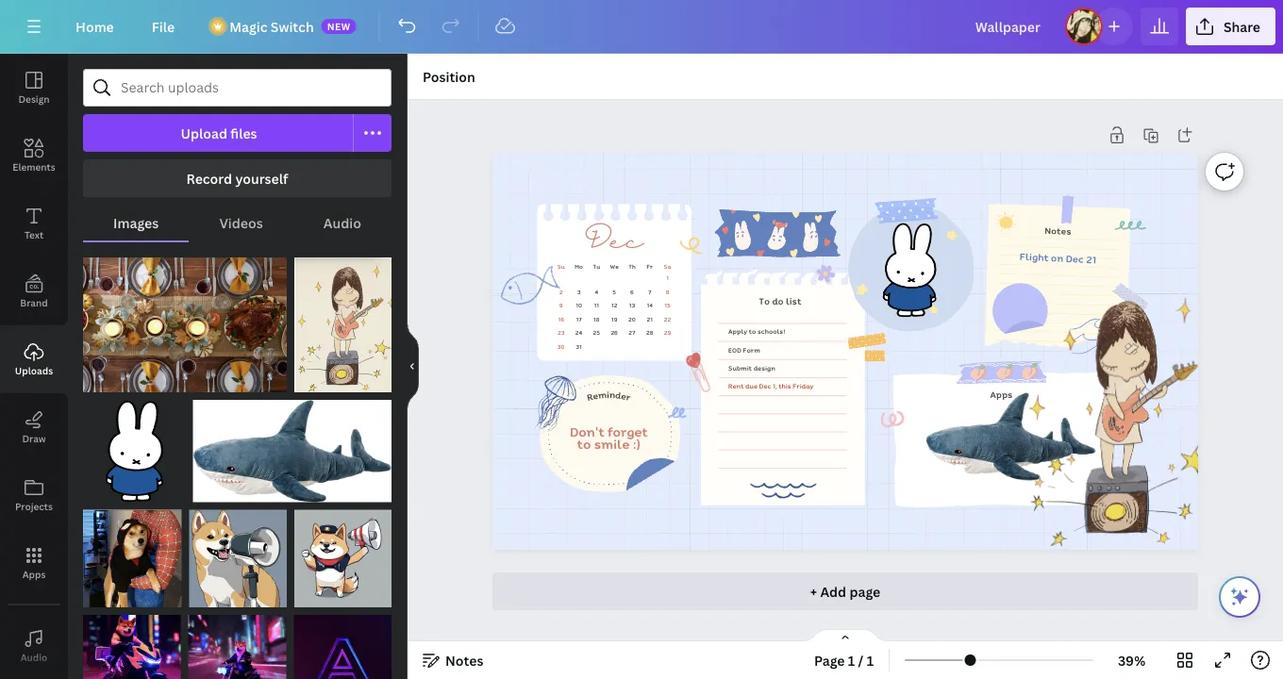 Task type: describe. For each thing, give the bounding box(es) containing it.
jellyfish doodle line art image
[[519, 372, 585, 437]]

we 12 26 5 19
[[610, 263, 619, 337]]

apps button
[[0, 529, 68, 597]]

magic switch
[[230, 17, 314, 35]]

apply
[[728, 327, 747, 337]]

+ add page button
[[492, 573, 1199, 611]]

magic
[[230, 17, 268, 35]]

uploads
[[15, 364, 53, 377]]

we
[[610, 263, 619, 271]]

25
[[593, 329, 600, 337]]

upload files
[[181, 124, 257, 142]]

videos
[[219, 214, 263, 232]]

2
[[559, 288, 563, 296]]

27
[[629, 329, 635, 337]]

submit design rent due dec 1, this friday
[[728, 363, 814, 391]]

su
[[557, 263, 565, 271]]

0 horizontal spatial audio button
[[0, 613, 68, 680]]

videos button
[[189, 205, 293, 241]]

6
[[630, 288, 634, 296]]

elements button
[[0, 122, 68, 190]]

22
[[664, 315, 671, 324]]

page 1 / 1
[[814, 652, 874, 670]]

brand
[[20, 296, 48, 309]]

don't forget to smile :)
[[570, 422, 648, 454]]

uploads button
[[0, 326, 68, 394]]

3
[[577, 288, 581, 296]]

draw
[[22, 432, 46, 445]]

Design title text field
[[961, 8, 1058, 45]]

r e m i n d e r
[[586, 388, 632, 404]]

record
[[186, 169, 232, 187]]

1 horizontal spatial audio button
[[293, 205, 392, 241]]

form
[[743, 346, 760, 355]]

to do list
[[759, 295, 801, 308]]

share button
[[1186, 8, 1276, 45]]

21 inside fr 14 28 7 21
[[647, 315, 653, 324]]

29
[[664, 329, 671, 337]]

flight
[[1020, 249, 1049, 265]]

31
[[576, 343, 582, 351]]

16
[[558, 315, 564, 324]]

design
[[18, 92, 50, 105]]

notes inside button
[[445, 652, 484, 670]]

7
[[648, 288, 651, 296]]

26
[[611, 329, 618, 337]]

file button
[[137, 8, 190, 45]]

r
[[586, 390, 595, 404]]

design button
[[0, 54, 68, 122]]

19
[[611, 315, 617, 324]]

to inside don't forget to smile :)
[[577, 435, 591, 454]]

do
[[772, 295, 784, 308]]

14
[[647, 301, 653, 310]]

11
[[594, 301, 599, 310]]

text
[[24, 228, 44, 241]]

rent
[[728, 382, 744, 391]]

:)
[[633, 435, 641, 454]]

su 9 23 2 16 30
[[557, 263, 565, 351]]

n
[[609, 388, 616, 402]]

record yourself button
[[83, 160, 392, 197]]

17
[[576, 315, 582, 324]]

hide image
[[407, 321, 419, 412]]

i
[[607, 388, 610, 402]]

notes button
[[415, 646, 491, 676]]

upload files button
[[83, 114, 354, 152]]

r
[[625, 390, 632, 404]]

schools!
[[758, 327, 785, 337]]

images
[[113, 214, 159, 232]]

fr
[[647, 263, 653, 271]]

to inside apply to schools! eod form
[[749, 327, 756, 337]]

mo
[[575, 263, 583, 271]]

forget
[[608, 422, 648, 441]]

switch
[[271, 17, 314, 35]]

28
[[646, 329, 653, 337]]

position
[[423, 67, 475, 85]]

sea waves  icon image
[[750, 483, 817, 499]]

list
[[786, 295, 801, 308]]

design
[[754, 363, 775, 373]]

images button
[[83, 205, 189, 241]]

files
[[231, 124, 257, 142]]

5
[[613, 288, 616, 296]]

tu
[[593, 263, 600, 271]]

cute pastel hand drawn doodle line image
[[678, 231, 709, 260]]

9
[[559, 301, 563, 310]]

sa 1 15 29 8 22
[[664, 263, 671, 337]]

2 horizontal spatial 1
[[867, 652, 874, 670]]



Task type: vqa. For each thing, say whether or not it's contained in the screenshot.
N
yes



Task type: locate. For each thing, give the bounding box(es) containing it.
projects button
[[0, 462, 68, 529]]

1 horizontal spatial 21
[[1086, 252, 1097, 267]]

add
[[821, 583, 847, 601]]

main menu bar
[[0, 0, 1284, 54]]

yourself
[[235, 169, 288, 187]]

12
[[611, 301, 617, 310]]

0 vertical spatial audio button
[[293, 205, 392, 241]]

to
[[749, 327, 756, 337], [577, 435, 591, 454]]

audio inside side panel 'tab list'
[[20, 651, 47, 664]]

1 vertical spatial apps
[[22, 568, 46, 581]]

on
[[1051, 250, 1064, 266]]

m
[[598, 388, 607, 402]]

page
[[814, 652, 845, 670]]

page
[[850, 583, 881, 601]]

e left i on the bottom left
[[592, 389, 599, 403]]

share
[[1224, 17, 1261, 35]]

0 horizontal spatial notes
[[445, 652, 484, 670]]

0 horizontal spatial e
[[592, 389, 599, 403]]

dec right on
[[1066, 251, 1084, 266]]

10 24 3 17 31
[[575, 288, 582, 351]]

1 vertical spatial to
[[577, 435, 591, 454]]

brand button
[[0, 258, 68, 326]]

sea wave linear image
[[1070, 318, 1112, 354]]

23
[[558, 329, 565, 337]]

e
[[592, 389, 599, 403], [620, 389, 628, 403]]

21 inside flight on dec 21
[[1086, 252, 1097, 267]]

position button
[[415, 61, 483, 92]]

8
[[666, 288, 669, 296]]

21
[[1086, 252, 1097, 267], [647, 315, 653, 324]]

1 right /
[[867, 652, 874, 670]]

due
[[745, 382, 758, 391]]

20
[[628, 315, 636, 324]]

group
[[83, 246, 287, 393], [295, 246, 392, 393], [83, 389, 186, 503], [193, 389, 392, 503], [83, 499, 182, 608], [189, 499, 287, 608], [294, 499, 392, 608], [83, 604, 181, 680], [188, 604, 286, 680], [294, 604, 392, 680]]

1 horizontal spatial e
[[620, 389, 628, 403]]

39%
[[1118, 652, 1146, 670]]

0 vertical spatial to
[[749, 327, 756, 337]]

to right apply
[[749, 327, 756, 337]]

0 horizontal spatial 21
[[647, 315, 653, 324]]

don't
[[570, 422, 604, 441]]

elements
[[13, 160, 55, 173]]

audio button
[[293, 205, 392, 241], [0, 613, 68, 680]]

24
[[575, 329, 582, 337]]

e right n
[[620, 389, 628, 403]]

1 vertical spatial audio
[[20, 651, 47, 664]]

0 vertical spatial 21
[[1086, 252, 1097, 267]]

1 horizontal spatial 1
[[848, 652, 855, 670]]

to left smile
[[577, 435, 591, 454]]

0 vertical spatial apps
[[990, 387, 1013, 401]]

+ add page
[[810, 583, 881, 601]]

0 horizontal spatial to
[[577, 435, 591, 454]]

dec inside the submit design rent due dec 1, this friday
[[759, 382, 771, 391]]

15
[[664, 301, 671, 310]]

text button
[[0, 190, 68, 258]]

0 horizontal spatial apps
[[22, 568, 46, 581]]

1 for sa
[[666, 274, 669, 283]]

/
[[858, 652, 864, 670]]

Search uploads search field
[[121, 70, 379, 106]]

0 vertical spatial notes
[[1045, 224, 1072, 238]]

submit
[[728, 363, 752, 373]]

0 vertical spatial audio
[[324, 214, 361, 232]]

4
[[595, 288, 598, 296]]

fish doodle line art. sea life decoration.hand drawn fish. fish chalk line art. image
[[496, 262, 562, 312]]

13
[[629, 301, 635, 310]]

new
[[327, 20, 351, 33]]

10
[[576, 301, 582, 310]]

tu 11 25 4 18
[[593, 263, 600, 337]]

record yourself
[[186, 169, 288, 187]]

0 horizontal spatial 1
[[666, 274, 669, 283]]

show pages image
[[800, 629, 891, 644]]

1 left /
[[848, 652, 855, 670]]

home
[[76, 17, 114, 35]]

notes
[[1045, 224, 1072, 238], [445, 652, 484, 670]]

2 horizontal spatial dec
[[1066, 251, 1084, 266]]

0 horizontal spatial dec
[[585, 225, 643, 259]]

smile
[[594, 435, 630, 454]]

0 horizontal spatial audio
[[20, 651, 47, 664]]

projects
[[15, 500, 53, 513]]

dec left 1,
[[759, 382, 771, 391]]

1,
[[773, 382, 777, 391]]

canva assistant image
[[1229, 586, 1251, 609]]

this
[[779, 382, 791, 391]]

1 for page
[[848, 652, 855, 670]]

21 right on
[[1086, 252, 1097, 267]]

1 horizontal spatial notes
[[1045, 224, 1072, 238]]

friday
[[793, 382, 814, 391]]

th
[[629, 263, 636, 271]]

home link
[[60, 8, 129, 45]]

fr 14 28 7 21
[[646, 263, 653, 337]]

1 vertical spatial notes
[[445, 652, 484, 670]]

21 down 14
[[647, 315, 653, 324]]

flight on dec 21
[[1020, 249, 1097, 267]]

1 horizontal spatial dec
[[759, 382, 771, 391]]

dec inside flight on dec 21
[[1066, 251, 1084, 266]]

sa
[[664, 263, 671, 271]]

+
[[810, 583, 817, 601]]

1 vertical spatial audio button
[[0, 613, 68, 680]]

dec up 'we'
[[585, 225, 643, 259]]

1 vertical spatial 21
[[647, 315, 653, 324]]

1
[[666, 274, 669, 283], [848, 652, 855, 670], [867, 652, 874, 670]]

1 horizontal spatial audio
[[324, 214, 361, 232]]

draw button
[[0, 394, 68, 462]]

apps inside button
[[22, 568, 46, 581]]

upload
[[181, 124, 227, 142]]

file
[[152, 17, 175, 35]]

1 inside sa 1 15 29 8 22
[[666, 274, 669, 283]]

1 horizontal spatial apps
[[990, 387, 1013, 401]]

d
[[615, 388, 622, 402]]

side panel tab list
[[0, 54, 68, 680]]

1 down the sa
[[666, 274, 669, 283]]

1 horizontal spatial to
[[749, 327, 756, 337]]



